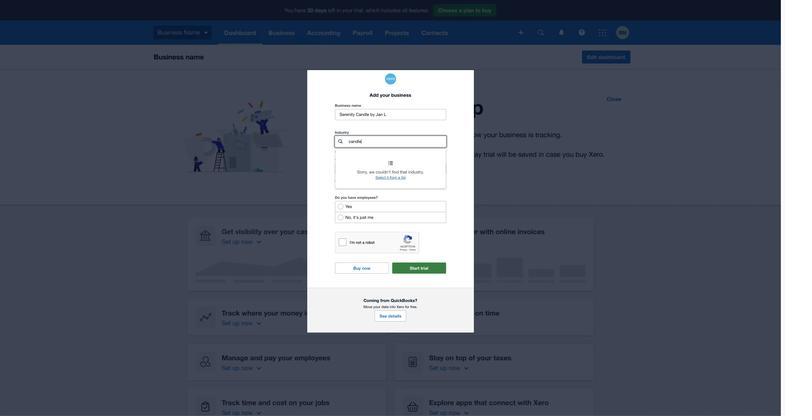 Task type: locate. For each thing, give the bounding box(es) containing it.
0 vertical spatial list
[[405, 149, 410, 153]]

employees?
[[358, 195, 378, 200]]

time down select
[[381, 180, 387, 183]]

1 vertical spatial it
[[387, 175, 389, 180]]

it
[[387, 149, 389, 153], [387, 175, 389, 180]]

time zone: (utc-05:00) eastern time (us & canada)
[[335, 180, 408, 183]]

your
[[380, 92, 390, 98], [357, 150, 363, 153], [374, 305, 381, 309]]

you right the 'if'
[[338, 150, 343, 153]]

me
[[368, 215, 374, 220]]

for
[[405, 305, 410, 309]]

from
[[390, 149, 397, 153], [390, 175, 397, 180], [381, 298, 390, 303]]

see details
[[380, 313, 402, 318]]

your left data
[[374, 305, 381, 309]]

list inside sorry, we couldn't find that industry. select it from a list
[[402, 175, 406, 180]]

no, it's just me
[[346, 215, 374, 220]]

industry
[[335, 130, 349, 135]]

Business name field
[[336, 109, 446, 120]]

1 horizontal spatial time
[[381, 180, 387, 183]]

1 vertical spatial find
[[392, 170, 399, 174]]

2 it from the top
[[387, 175, 389, 180]]

start trial
[[410, 266, 429, 271]]

find for that
[[392, 170, 399, 174]]

trial
[[421, 266, 429, 271]]

your for can't
[[357, 150, 363, 153]]

this
[[398, 149, 404, 153]]

find for your
[[351, 150, 356, 153]]

from inside sorry, we couldn't find that industry. select it from a list
[[390, 175, 397, 180]]

add your business
[[370, 92, 412, 98]]

1 vertical spatial you
[[341, 195, 347, 200]]

0 vertical spatial from
[[390, 149, 397, 153]]

your left industry,
[[357, 150, 363, 153]]

industry,
[[364, 150, 376, 153]]

your inside if you can't find your industry, select it from this list
[[357, 150, 363, 153]]

it's
[[354, 215, 359, 220]]

from for industry,
[[390, 149, 397, 153]]

1 vertical spatial from
[[390, 175, 397, 180]]

find inside sorry, we couldn't find that industry. select it from a list
[[392, 170, 399, 174]]

from up the &
[[390, 175, 397, 180]]

select it from a list button
[[376, 175, 406, 180]]

0 vertical spatial it
[[387, 149, 389, 153]]

you for have
[[341, 195, 347, 200]]

it inside sorry, we couldn't find that industry. select it from a list
[[387, 175, 389, 180]]

it up '(us'
[[387, 175, 389, 180]]

0 vertical spatial you
[[338, 150, 343, 153]]

2 vertical spatial your
[[374, 305, 381, 309]]

1 it from the top
[[387, 149, 389, 153]]

list right a
[[402, 175, 406, 180]]

from for industry.
[[390, 175, 397, 180]]

name
[[352, 103, 361, 108]]

find right can't
[[351, 150, 356, 153]]

1 vertical spatial your
[[357, 150, 363, 153]]

find up a
[[392, 170, 399, 174]]

your right the add
[[380, 92, 390, 98]]

you inside if you can't find your industry, select it from this list
[[338, 150, 343, 153]]

find inside if you can't find your industry, select it from this list
[[351, 150, 356, 153]]

Industry field
[[349, 136, 446, 147]]

your inside coming from quickbooks? move your data into xero for free.
[[374, 305, 381, 309]]

free.
[[411, 305, 418, 309]]

from up data
[[381, 298, 390, 303]]

from left this
[[390, 149, 397, 153]]

now
[[362, 266, 371, 271]]

business name
[[335, 103, 361, 108]]

buy now
[[354, 266, 371, 271]]

data
[[382, 305, 389, 309]]

you for can't
[[338, 150, 343, 153]]

&
[[394, 180, 396, 183]]

1 vertical spatial list
[[402, 175, 406, 180]]

you
[[338, 150, 343, 153], [341, 195, 347, 200]]

add
[[370, 92, 379, 98]]

list right this
[[405, 149, 410, 153]]

see
[[380, 313, 387, 318]]

time left zone:
[[335, 180, 342, 183]]

2 vertical spatial from
[[381, 298, 390, 303]]

start trial button
[[393, 262, 446, 274]]

list
[[405, 149, 410, 153], [402, 175, 406, 180]]

do
[[335, 195, 340, 200]]

time
[[335, 180, 342, 183], [381, 180, 387, 183]]

a
[[398, 175, 401, 180]]

your for quickbooks?
[[374, 305, 381, 309]]

it right select
[[387, 149, 389, 153]]

find
[[351, 150, 356, 153], [392, 170, 399, 174]]

0 vertical spatial find
[[351, 150, 356, 153]]

if
[[335, 150, 337, 153]]

can't
[[344, 150, 350, 153]]

0 horizontal spatial find
[[351, 150, 356, 153]]

you right "do"
[[341, 195, 347, 200]]

canada)
[[397, 180, 408, 183]]

1 horizontal spatial find
[[392, 170, 399, 174]]



Task type: describe. For each thing, give the bounding box(es) containing it.
(us
[[388, 180, 393, 183]]

search icon image
[[339, 139, 343, 144]]

it for industry,
[[387, 149, 389, 153]]

zone:
[[343, 180, 351, 183]]

0 vertical spatial your
[[380, 92, 390, 98]]

business
[[335, 103, 351, 108]]

coming
[[364, 298, 380, 303]]

eastern
[[369, 180, 380, 183]]

05:00)
[[360, 180, 369, 183]]

if you can't find your industry, select it from this list
[[335, 149, 410, 153]]

(utc-
[[352, 180, 360, 183]]

that
[[400, 170, 408, 174]]

buy now button
[[335, 262, 389, 274]]

no,
[[346, 215, 352, 220]]

select
[[376, 149, 386, 153]]

country
[[335, 157, 349, 162]]

time inside time zone: (utc-05:00) eastern time (us & canada)
[[381, 180, 387, 183]]

list for industry,
[[405, 149, 410, 153]]

have
[[348, 195, 357, 200]]

xero
[[397, 305, 404, 309]]

sorry,
[[357, 170, 368, 174]]

buy
[[354, 266, 361, 271]]

start
[[410, 266, 420, 271]]

couldn't
[[376, 170, 391, 174]]

move
[[364, 305, 373, 309]]

sorry, we couldn't find that industry. select it from a list
[[357, 170, 424, 180]]

quickbooks?
[[391, 298, 418, 303]]

from inside coming from quickbooks? move your data into xero for free.
[[381, 298, 390, 303]]

see details button
[[375, 310, 406, 321]]

into
[[390, 305, 396, 309]]

just
[[360, 215, 367, 220]]

select it from this list button
[[376, 149, 410, 153]]

select
[[376, 175, 386, 180]]

list for industry.
[[402, 175, 406, 180]]

0 horizontal spatial time
[[335, 180, 342, 183]]

we
[[369, 170, 375, 174]]

it for industry.
[[387, 175, 389, 180]]

do you have employees? group
[[335, 201, 446, 223]]

details
[[389, 313, 402, 318]]

business
[[392, 92, 412, 98]]

coming from quickbooks? move your data into xero for free.
[[364, 298, 418, 309]]

yes
[[346, 204, 352, 209]]

do you have employees?
[[335, 195, 378, 200]]

sorry, we couldn't find that industry. group
[[336, 149, 446, 189]]

industry.
[[409, 170, 424, 174]]

xero image
[[385, 73, 396, 85]]



Task type: vqa. For each thing, say whether or not it's contained in the screenshot.
the day(s) after the invoice month popup button at the top of the page
no



